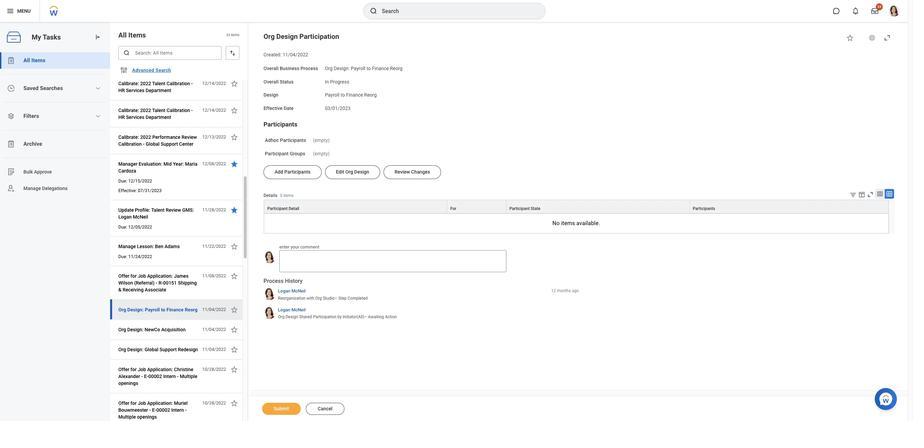 Task type: describe. For each thing, give the bounding box(es) containing it.
performance
[[152, 135, 181, 140]]

for
[[451, 207, 457, 212]]

row containing participant detail
[[264, 200, 889, 214]]

design: up overall status 'element'
[[334, 66, 350, 71]]

e- for alexander
[[144, 374, 148, 380]]

effective date element
[[325, 102, 351, 112]]

calibrate: 2022 talent calibration - hr services department for second calibrate: 2022 talent calibration - hr services department button from the bottom of the item list element
[[118, 81, 193, 93]]

1 horizontal spatial payroll
[[325, 92, 340, 98]]

finance inside payroll to finance reorg element
[[346, 92, 363, 98]]

offer for job application: christine alexander ‎- e-00002 intern - multiple openings button
[[118, 366, 199, 388]]

archive button
[[0, 136, 110, 153]]

Search: All Items text field
[[118, 46, 222, 60]]

1 vertical spatial fullscreen image
[[867, 191, 875, 199]]

star image for calibrate: 2022 performance review calibration - global support center
[[230, 133, 239, 142]]

services for second calibrate: 2022 talent calibration - hr services department button from the bottom of the item list element
[[126, 88, 145, 93]]

no
[[553, 220, 560, 227]]

all items button
[[0, 52, 110, 69]]

2 logan mcneil button from the top
[[278, 307, 306, 313]]

talent inside update profile: talent review gms: logan mcneil
[[151, 208, 165, 213]]

logan mcneil org design shared participation by initiator(all) – awaiting action
[[278, 308, 397, 320]]

33 items
[[226, 33, 240, 37]]

created: 11/04/2022
[[264, 52, 308, 58]]

for for alexander
[[131, 367, 137, 373]]

list containing all items
[[0, 52, 110, 197]]

1 vertical spatial reorg
[[364, 92, 377, 98]]

add
[[275, 169, 283, 175]]

manage lesson: ben adams
[[118, 244, 180, 250]]

overall business process
[[264, 66, 318, 71]]

org up in
[[325, 66, 333, 71]]

design: for 'org design: payroll to finance reorg' button
[[127, 307, 144, 313]]

workday assistant region
[[876, 386, 900, 411]]

due: for logan
[[118, 225, 127, 230]]

logan mcneil
[[278, 289, 306, 294]]

participants inside popup button
[[693, 207, 716, 212]]

employee's photo (logan mcneil) image
[[264, 252, 276, 264]]

transformation import image
[[94, 34, 101, 41]]

global inside calibrate: 2022 performance review calibration - global support center
[[146, 142, 160, 147]]

– inside the logan mcneil org design shared participation by initiator(all) – awaiting action
[[365, 315, 367, 320]]

menu
[[17, 8, 31, 14]]

detail
[[289, 207, 299, 212]]

star image for calibrate: 2022 talent calibration - hr services department
[[230, 80, 239, 88]]

3 due: from the top
[[118, 254, 127, 260]]

10/28/2022 for offer for job application: christine alexander ‎- e-00002 intern - multiple openings
[[202, 367, 226, 373]]

0 horizontal spatial –
[[335, 296, 338, 301]]

with
[[307, 296, 315, 301]]

acquisition
[[161, 327, 186, 333]]

2 calibrate: 2022 talent calibration - hr services department button from the top
[[118, 106, 199, 122]]

11/24/2022
[[128, 254, 152, 260]]

star image for offer for job application: muriel bouwmeester ‎- e-00002 intern - multiple openings
[[230, 400, 239, 408]]

manager
[[118, 161, 138, 167]]

mid
[[164, 161, 172, 167]]

notifications element
[[893, 14, 898, 19]]

multiple for offer for job application: muriel bouwmeester ‎- e-00002 intern - multiple openings
[[118, 415, 136, 420]]

advanced
[[132, 67, 154, 73]]

search image
[[123, 50, 130, 56]]

org right with
[[316, 296, 322, 301]]

step
[[339, 296, 347, 301]]

edit
[[336, 169, 344, 175]]

click to view/edit grid preferences image
[[859, 191, 866, 199]]

your
[[291, 245, 300, 250]]

review changes button
[[384, 166, 441, 179]]

delegations
[[42, 186, 68, 191]]

mcneil for logan mcneil org design shared participation by initiator(all) – awaiting action
[[292, 308, 306, 313]]

1 calibrate: from the top
[[118, 81, 139, 86]]

2 hr from the top
[[118, 115, 125, 120]]

1 horizontal spatial org design: payroll to finance reorg
[[325, 66, 403, 71]]

item list element
[[110, 22, 249, 422]]

1 12/14/2022 from the top
[[202, 81, 226, 86]]

manage lesson: ben adams button
[[118, 243, 183, 251]]

overall status element
[[325, 75, 350, 85]]

changes
[[412, 169, 430, 175]]

finance inside org design: payroll to finance reorg element
[[372, 66, 389, 71]]

offer for offer for job application: christine alexander ‎- e-00002 intern - multiple openings
[[118, 367, 129, 373]]

available.
[[577, 220, 601, 227]]

all items inside button
[[23, 57, 45, 64]]

participation inside the logan mcneil org design shared participation by initiator(all) – awaiting action
[[313, 315, 337, 320]]

advanced search
[[132, 67, 171, 73]]

org up created:
[[264, 32, 275, 41]]

11/28/2022
[[202, 208, 226, 213]]

e- for bouwmeester
[[152, 408, 157, 414]]

action
[[385, 315, 397, 320]]

participants inside button
[[285, 169, 311, 175]]

advanced search button
[[129, 63, 174, 77]]

participant for participant detail
[[268, 207, 288, 212]]

bulk
[[23, 169, 33, 175]]

rename image
[[7, 168, 15, 176]]

intern for christine
[[163, 374, 176, 380]]

tasks
[[43, 33, 61, 41]]

select to filter grid data image
[[850, 192, 858, 199]]

receiving
[[123, 288, 144, 293]]

by
[[338, 315, 342, 320]]

calibration inside calibrate: 2022 performance review calibration - global support center
[[118, 142, 142, 147]]

all inside button
[[23, 57, 30, 64]]

payroll inside button
[[145, 307, 160, 313]]

participant state button
[[507, 201, 690, 214]]

org left newco
[[118, 327, 126, 333]]

org design: newco acquisition button
[[118, 326, 189, 334]]

participant groups
[[265, 151, 306, 156]]

review inside review changes button
[[395, 169, 410, 175]]

clock check image
[[7, 84, 15, 93]]

effective: 07/31/2023
[[118, 188, 162, 194]]

saved
[[23, 85, 39, 92]]

chevron down image for saved searches
[[95, 86, 101, 91]]

items for 33 items
[[231, 33, 240, 37]]

participant for participant groups
[[265, 151, 289, 156]]

notifications large image
[[853, 8, 860, 14]]

org inside the logan mcneil org design shared participation by initiator(all) – awaiting action
[[278, 315, 285, 320]]

update profile: talent review gms: logan mcneil
[[118, 208, 194, 220]]

0 vertical spatial talent
[[152, 81, 166, 86]]

org design: newco acquisition
[[118, 327, 186, 333]]

to inside org design: payroll to finance reorg element
[[367, 66, 371, 71]]

calibrate: 2022 talent calibration - hr services department for 2nd calibrate: 2022 talent calibration - hr services department button from the top of the item list element
[[118, 108, 193, 120]]

1 department from the top
[[146, 88, 171, 93]]

year:
[[173, 161, 184, 167]]

inbox large image
[[872, 8, 879, 14]]

support inside calibrate: 2022 performance review calibration - global support center
[[161, 142, 178, 147]]

enter your comment text field
[[280, 251, 507, 273]]

status
[[280, 79, 294, 85]]

application: for james
[[147, 274, 173, 279]]

edit org design
[[336, 169, 369, 175]]

cancel button
[[306, 404, 345, 416]]

all inside item list element
[[118, 31, 127, 39]]

2 horizontal spatial payroll
[[351, 66, 366, 71]]

completed
[[348, 296, 368, 301]]

12/05/2022
[[128, 225, 152, 230]]

for for wilson
[[131, 274, 137, 279]]

clipboard image
[[7, 140, 15, 148]]

manager evaluation: mid year: maria cardoza
[[118, 161, 198, 174]]

overall for overall status
[[264, 79, 279, 85]]

saved searches
[[23, 85, 63, 92]]

submit button
[[262, 404, 301, 416]]

progress
[[330, 79, 350, 85]]

bulk approve
[[23, 169, 52, 175]]

2022 for 2nd calibrate: 2022 talent calibration - hr services department button from the top of the item list element
[[140, 108, 151, 113]]

12/13/2022
[[202, 135, 226, 140]]

date
[[284, 106, 294, 111]]

redesign
[[178, 347, 198, 353]]

logan inside update profile: talent review gms: logan mcneil
[[118, 215, 132, 220]]

3 star image from the top
[[230, 160, 239, 168]]

muriel
[[174, 401, 188, 407]]

Search Workday  search field
[[382, 3, 532, 19]]

due: 12/15/2022
[[118, 179, 152, 184]]

approve
[[34, 169, 52, 175]]

enter your comment
[[280, 245, 320, 250]]

intern for muriel
[[171, 408, 184, 414]]

adams
[[165, 244, 180, 250]]

reorganization with org studio – step completed
[[278, 296, 368, 301]]

gms:
[[182, 208, 194, 213]]

payroll to finance reorg element
[[325, 91, 377, 98]]

0
[[280, 193, 283, 198]]

org right edit
[[346, 169, 353, 175]]

0 vertical spatial reorg
[[390, 66, 403, 71]]

bouwmeester
[[118, 408, 148, 414]]

1 logan mcneil button from the top
[[278, 289, 306, 295]]

offer for offer for job application: james wilson (referral) ‎- r-00151 shipping & receiving associate
[[118, 274, 129, 279]]

1 vertical spatial talent
[[152, 108, 166, 113]]

star image for org design: newco acquisition
[[230, 326, 239, 334]]

(empty) for adhoc participants
[[313, 138, 330, 143]]

ago
[[572, 289, 579, 294]]

design: for org design: global support redesign button
[[127, 347, 144, 353]]

associate
[[145, 288, 166, 293]]

table image
[[877, 191, 884, 198]]

james
[[174, 274, 189, 279]]

no items available.
[[553, 220, 601, 227]]

newco
[[145, 327, 160, 333]]

- inside offer for job application: christine alexander ‎- e-00002 intern - multiple openings
[[177, 374, 179, 380]]

‎- for christine
[[141, 374, 143, 380]]

star image for calibrate: 2022 talent calibration - hr services department
[[230, 106, 239, 115]]

org design participation
[[264, 32, 339, 41]]



Task type: vqa. For each thing, say whether or not it's contained in the screenshot.


Task type: locate. For each thing, give the bounding box(es) containing it.
job up the (referral)
[[138, 274, 146, 279]]

1 horizontal spatial all
[[118, 31, 127, 39]]

1 job from the top
[[138, 274, 146, 279]]

0 horizontal spatial ‎-
[[141, 374, 143, 380]]

all items inside item list element
[[118, 31, 146, 39]]

00002 right 'bouwmeester'
[[157, 408, 170, 414]]

– left awaiting
[[365, 315, 367, 320]]

adhoc participants
[[265, 138, 306, 143]]

00002 right alexander
[[148, 374, 162, 380]]

process right business
[[301, 66, 318, 71]]

1 vertical spatial –
[[365, 315, 367, 320]]

1 horizontal spatial fullscreen image
[[884, 34, 892, 42]]

talent down search at the left top of page
[[152, 81, 166, 86]]

toolbar
[[845, 189, 895, 200]]

items up sort icon
[[231, 33, 240, 37]]

1 vertical spatial openings
[[137, 415, 157, 420]]

my
[[32, 33, 41, 41]]

33 up sort icon
[[226, 33, 230, 37]]

review changes
[[395, 169, 430, 175]]

0 horizontal spatial items
[[31, 57, 45, 64]]

1 vertical spatial global
[[145, 347, 159, 353]]

to up effective date element
[[341, 92, 345, 98]]

1 vertical spatial finance
[[346, 92, 363, 98]]

1 vertical spatial logan
[[278, 289, 291, 294]]

support
[[161, 142, 178, 147], [160, 347, 177, 353]]

1 horizontal spatial 33
[[878, 5, 882, 9]]

archive
[[23, 141, 42, 147]]

expand table image
[[887, 191, 894, 198]]

center
[[179, 142, 194, 147]]

0 vertical spatial overall
[[264, 66, 279, 71]]

calibration for 2nd calibrate: 2022 talent calibration - hr services department button from the top of the item list element
[[167, 108, 190, 113]]

review for update profile: talent review gms: logan mcneil
[[166, 208, 181, 213]]

sort image
[[229, 50, 236, 56]]

1 vertical spatial calibrate: 2022 talent calibration - hr services department button
[[118, 106, 199, 122]]

calibrate: 2022 performance review calibration - global support center button
[[118, 133, 199, 148]]

state
[[531, 207, 541, 212]]

update profile: talent review gms: logan mcneil button
[[118, 206, 199, 221]]

- inside offer for job application: muriel bouwmeester ‎- e-00002 intern - multiple openings
[[185, 408, 187, 414]]

application: up r-
[[147, 274, 173, 279]]

reorganization
[[278, 296, 306, 301]]

12/14/2022
[[202, 81, 226, 86], [202, 108, 226, 113]]

effective:
[[118, 188, 137, 194]]

overall down created:
[[264, 66, 279, 71]]

due: left 11/24/2022
[[118, 254, 127, 260]]

calibrate: inside calibrate: 2022 performance review calibration - global support center
[[118, 135, 139, 140]]

offer up 'bouwmeester'
[[118, 401, 129, 407]]

1 offer from the top
[[118, 274, 129, 279]]

10/28/2022 right muriel
[[202, 401, 226, 406]]

participant down adhoc
[[265, 151, 289, 156]]

2 horizontal spatial review
[[395, 169, 410, 175]]

fullscreen image
[[884, 34, 892, 42], [867, 191, 875, 199]]

star image right 12/08/2022
[[230, 160, 239, 168]]

offer up wilson
[[118, 274, 129, 279]]

1 vertical spatial manage
[[118, 244, 136, 250]]

0 vertical spatial calibration
[[167, 81, 190, 86]]

0 vertical spatial 10/28/2022
[[202, 367, 226, 373]]

0 horizontal spatial reorg
[[185, 307, 198, 313]]

0 horizontal spatial review
[[166, 208, 181, 213]]

1 hr from the top
[[118, 88, 125, 93]]

0 horizontal spatial to
[[161, 307, 165, 313]]

overall for overall business process
[[264, 66, 279, 71]]

overall left status
[[264, 79, 279, 85]]

clipboard image
[[7, 56, 15, 65]]

0 vertical spatial hr
[[118, 88, 125, 93]]

11/04/2022 for org design: global support redesign
[[202, 347, 226, 353]]

org down reorganization
[[278, 315, 285, 320]]

talent right profile:
[[151, 208, 165, 213]]

application: left muriel
[[147, 401, 173, 407]]

application: inside offer for job application: christine alexander ‎- e-00002 intern - multiple openings
[[147, 367, 173, 373]]

2022 left performance
[[140, 135, 151, 140]]

1 (empty) from the top
[[313, 138, 330, 143]]

r-
[[159, 281, 163, 286]]

to up payroll to finance reorg element
[[367, 66, 371, 71]]

logan down reorganization
[[278, 308, 291, 313]]

2 vertical spatial reorg
[[185, 307, 198, 313]]

details 0 items
[[264, 193, 294, 198]]

intern inside offer for job application: muriel bouwmeester ‎- e-00002 intern - multiple openings
[[171, 408, 184, 414]]

1 horizontal spatial to
[[341, 92, 345, 98]]

11/04/2022 for org design: payroll to finance reorg
[[202, 307, 226, 313]]

process left the history
[[264, 278, 284, 285]]

2 2022 from the top
[[140, 108, 151, 113]]

multiple down 'bouwmeester'
[[118, 415, 136, 420]]

job up 'bouwmeester'
[[138, 401, 146, 407]]

00002 inside offer for job application: christine alexander ‎- e-00002 intern - multiple openings
[[148, 374, 162, 380]]

manage down bulk
[[23, 186, 41, 191]]

search
[[156, 67, 171, 73]]

0 horizontal spatial multiple
[[118, 415, 136, 420]]

menu button
[[0, 0, 40, 22]]

row
[[264, 200, 889, 214]]

bulk approve link
[[0, 164, 110, 180]]

2 vertical spatial offer
[[118, 401, 129, 407]]

participant inside popup button
[[268, 207, 288, 212]]

job inside offer for job application: muriel bouwmeester ‎- e-00002 intern - multiple openings
[[138, 401, 146, 407]]

to inside payroll to finance reorg element
[[341, 92, 345, 98]]

1 horizontal spatial items
[[284, 193, 294, 198]]

org design: payroll to finance reorg inside 'org design: payroll to finance reorg' button
[[118, 307, 198, 313]]

manage inside "button"
[[118, 244, 136, 250]]

review inside calibrate: 2022 performance review calibration - global support center
[[182, 135, 197, 140]]

intern
[[163, 374, 176, 380], [171, 408, 184, 414]]

for up 'bouwmeester'
[[131, 401, 137, 407]]

3 application: from the top
[[147, 401, 173, 407]]

department down search at the left top of page
[[146, 88, 171, 93]]

evaluation:
[[139, 161, 162, 167]]

1 horizontal spatial multiple
[[180, 374, 197, 380]]

job for alexander
[[138, 367, 146, 373]]

offer for job application: muriel bouwmeester ‎- e-00002 intern - multiple openings
[[118, 401, 188, 420]]

2 calibrate: 2022 talent calibration - hr services department from the top
[[118, 108, 193, 120]]

1 for from the top
[[131, 274, 137, 279]]

application: down org design: global support redesign button
[[147, 367, 173, 373]]

0 vertical spatial org design: payroll to finance reorg
[[325, 66, 403, 71]]

search image
[[370, 7, 378, 15]]

searches
[[40, 85, 63, 92]]

10/28/2022 for offer for job application: muriel bouwmeester ‎- e-00002 intern - multiple openings
[[202, 401, 226, 406]]

job for wilson
[[138, 274, 146, 279]]

org design: payroll to finance reorg up progress
[[325, 66, 403, 71]]

org design: global support redesign
[[118, 347, 198, 353]]

0 horizontal spatial org design: payroll to finance reorg
[[118, 307, 198, 313]]

2 vertical spatial 2022
[[140, 135, 151, 140]]

2 vertical spatial for
[[131, 401, 137, 407]]

logan mcneil button
[[278, 289, 306, 295], [278, 307, 306, 313]]

application: for christine
[[147, 367, 173, 373]]

1 2022 from the top
[[140, 81, 151, 86]]

2022 for calibrate: 2022 performance review calibration - global support center button
[[140, 135, 151, 140]]

process history
[[264, 278, 303, 285]]

mcneil for logan mcneil
[[292, 289, 306, 294]]

review left the changes
[[395, 169, 410, 175]]

0 vertical spatial department
[[146, 88, 171, 93]]

0 vertical spatial manage
[[23, 186, 41, 191]]

00002 for bouwmeester
[[157, 408, 170, 414]]

for up wilson
[[131, 274, 137, 279]]

payroll
[[351, 66, 366, 71], [325, 92, 340, 98], [145, 307, 160, 313]]

maria
[[185, 161, 198, 167]]

due: for cardoza
[[118, 179, 127, 184]]

logan mcneil button down reorganization
[[278, 307, 306, 313]]

mcneil down profile:
[[133, 215, 148, 220]]

1 vertical spatial calibration
[[167, 108, 190, 113]]

2 vertical spatial logan
[[278, 308, 291, 313]]

participants
[[264, 121, 298, 128], [280, 138, 306, 143], [285, 169, 311, 175], [693, 207, 716, 212]]

00151
[[163, 281, 177, 286]]

1 vertical spatial items
[[284, 193, 294, 198]]

2 job from the top
[[138, 367, 146, 373]]

3 for from the top
[[131, 401, 137, 407]]

star image
[[230, 80, 239, 88], [230, 133, 239, 142], [230, 160, 239, 168], [230, 206, 239, 215], [230, 272, 239, 281]]

openings for bouwmeester
[[137, 415, 157, 420]]

manage inside list
[[23, 186, 41, 191]]

10/28/2022 right christine
[[202, 367, 226, 373]]

2022 up calibrate: 2022 performance review calibration - global support center
[[140, 108, 151, 113]]

calibration
[[167, 81, 190, 86], [167, 108, 190, 113], [118, 142, 142, 147]]

logan down process history
[[278, 289, 291, 294]]

2 overall from the top
[[264, 79, 279, 85]]

wilson
[[118, 281, 133, 286]]

for up alexander
[[131, 367, 137, 373]]

openings down 'bouwmeester'
[[137, 415, 157, 420]]

review inside update profile: talent review gms: logan mcneil
[[166, 208, 181, 213]]

–
[[335, 296, 338, 301], [365, 315, 367, 320]]

0 vertical spatial to
[[367, 66, 371, 71]]

2 chevron down image from the top
[[95, 114, 101, 119]]

star image for offer for job application: james wilson (referral) ‎- r-00151 shipping & receiving associate
[[230, 272, 239, 281]]

process history region
[[264, 278, 579, 323]]

2 vertical spatial calibrate:
[[118, 135, 139, 140]]

design inside the logan mcneil org design shared participation by initiator(all) – awaiting action
[[286, 315, 298, 320]]

design inside button
[[355, 169, 369, 175]]

hr
[[118, 88, 125, 93], [118, 115, 125, 120]]

logan down 'update'
[[118, 215, 132, 220]]

department
[[146, 88, 171, 93], [146, 115, 171, 120]]

1 calibrate: 2022 talent calibration - hr services department button from the top
[[118, 80, 199, 95]]

‎- right 'bouwmeester'
[[149, 408, 151, 414]]

application: inside offer for job application: james wilson (referral) ‎- r-00151 shipping & receiving associate
[[147, 274, 173, 279]]

0 vertical spatial items
[[128, 31, 146, 39]]

items inside details 0 items
[[284, 193, 294, 198]]

2 vertical spatial review
[[166, 208, 181, 213]]

1 vertical spatial intern
[[171, 408, 184, 414]]

global down org design: newco acquisition
[[145, 347, 159, 353]]

in
[[325, 79, 329, 85]]

offer inside offer for job application: muriel bouwmeester ‎- e-00002 intern - multiple openings
[[118, 401, 129, 407]]

12
[[552, 289, 556, 294]]

1 vertical spatial job
[[138, 367, 146, 373]]

1 application: from the top
[[147, 274, 173, 279]]

participant for participant state
[[510, 207, 530, 212]]

review left gms: on the left of the page
[[166, 208, 181, 213]]

1 vertical spatial chevron down image
[[95, 114, 101, 119]]

services up calibrate: 2022 performance review calibration - global support center
[[126, 115, 145, 120]]

application: inside offer for job application: muriel bouwmeester ‎- e-00002 intern - multiple openings
[[147, 401, 173, 407]]

2 star image from the top
[[230, 133, 239, 142]]

2 department from the top
[[146, 115, 171, 120]]

1 10/28/2022 from the top
[[202, 367, 226, 373]]

‎- for muriel
[[149, 408, 151, 414]]

2 offer from the top
[[118, 367, 129, 373]]

2 for from the top
[[131, 367, 137, 373]]

33 inside item list element
[[226, 33, 230, 37]]

(referral)
[[134, 281, 155, 286]]

process inside region
[[264, 278, 284, 285]]

1 vertical spatial items
[[31, 57, 45, 64]]

months
[[557, 289, 571, 294]]

2 vertical spatial job
[[138, 401, 146, 407]]

1 services from the top
[[126, 88, 145, 93]]

0 horizontal spatial payroll
[[145, 307, 160, 313]]

participant down details 0 items
[[268, 207, 288, 212]]

11/04/2022 for org design: newco acquisition
[[202, 327, 226, 333]]

design:
[[334, 66, 350, 71], [127, 307, 144, 313], [127, 327, 144, 333], [127, 347, 144, 353]]

(empty) for participant groups
[[313, 151, 330, 156]]

0 horizontal spatial manage
[[23, 186, 41, 191]]

all items up search image on the left top of page
[[118, 31, 146, 39]]

participant inside popup button
[[510, 207, 530, 212]]

services down advanced
[[126, 88, 145, 93]]

due: down 'update'
[[118, 225, 127, 230]]

33 left profile logan mcneil image
[[878, 5, 882, 9]]

job inside offer for job application: james wilson (referral) ‎- r-00151 shipping & receiving associate
[[138, 274, 146, 279]]

org up alexander
[[118, 347, 126, 353]]

for inside offer for job application: christine alexander ‎- e-00002 intern - multiple openings
[[131, 367, 137, 373]]

1 vertical spatial application:
[[147, 367, 173, 373]]

1 star image from the top
[[230, 80, 239, 88]]

5 star image from the top
[[230, 272, 239, 281]]

items
[[231, 33, 240, 37], [284, 193, 294, 198], [562, 220, 576, 227]]

for inside offer for job application: muriel bouwmeester ‎- e-00002 intern - multiple openings
[[131, 401, 137, 407]]

11/08/2022
[[202, 274, 226, 279]]

0 vertical spatial finance
[[372, 66, 389, 71]]

effective date
[[264, 106, 294, 111]]

application: for muriel
[[147, 401, 173, 407]]

review for calibrate: 2022 performance review calibration - global support center
[[182, 135, 197, 140]]

intern down christine
[[163, 374, 176, 380]]

2 vertical spatial ‎-
[[149, 408, 151, 414]]

profile:
[[135, 208, 150, 213]]

participant
[[265, 151, 289, 156], [268, 207, 288, 212], [510, 207, 530, 212]]

calibration up performance
[[167, 108, 190, 113]]

multiple inside offer for job application: christine alexander ‎- e-00002 intern - multiple openings
[[180, 374, 197, 380]]

items for no items available.
[[562, 220, 576, 227]]

mcneil up shared
[[292, 308, 306, 313]]

mcneil inside update profile: talent review gms: logan mcneil
[[133, 215, 148, 220]]

e- right 'bouwmeester'
[[152, 408, 157, 414]]

3 job from the top
[[138, 401, 146, 407]]

chevron down image for filters
[[95, 114, 101, 119]]

e- inside offer for job application: muriel bouwmeester ‎- e-00002 intern - multiple openings
[[152, 408, 157, 414]]

finance inside 'org design: payroll to finance reorg' button
[[167, 307, 184, 313]]

reorg inside button
[[185, 307, 198, 313]]

to inside 'org design: payroll to finance reorg' button
[[161, 307, 165, 313]]

0 vertical spatial payroll
[[351, 66, 366, 71]]

add participants button
[[264, 166, 322, 179]]

offer up alexander
[[118, 367, 129, 373]]

fullscreen image right click to view/edit grid preferences 'icon' on the top right of the page
[[867, 191, 875, 199]]

intern inside offer for job application: christine alexander ‎- e-00002 intern - multiple openings
[[163, 374, 176, 380]]

1 vertical spatial process
[[264, 278, 284, 285]]

manage up due: 11/24/2022
[[118, 244, 136, 250]]

in progress
[[325, 79, 350, 85]]

items inside item list element
[[128, 31, 146, 39]]

star image for org design: global support redesign
[[230, 346, 239, 354]]

2 vertical spatial payroll
[[145, 307, 160, 313]]

items up search image on the left top of page
[[128, 31, 146, 39]]

participant left state
[[510, 207, 530, 212]]

review up center in the top left of the page
[[182, 135, 197, 140]]

profile logan mcneil image
[[889, 6, 900, 18]]

2 calibrate: from the top
[[118, 108, 139, 113]]

0 vertical spatial global
[[146, 142, 160, 147]]

calibration down search at the left top of page
[[167, 81, 190, 86]]

global
[[146, 142, 160, 147], [145, 347, 159, 353]]

12 months ago
[[552, 289, 579, 294]]

mcneil up reorganization
[[292, 289, 306, 294]]

calibrate: 2022 talent calibration - hr services department
[[118, 81, 193, 93], [118, 108, 193, 120]]

cardoza
[[118, 168, 136, 174]]

0 vertical spatial multiple
[[180, 374, 197, 380]]

2022 inside calibrate: 2022 performance review calibration - global support center
[[140, 135, 151, 140]]

0 vertical spatial e-
[[144, 374, 148, 380]]

33 for 33
[[878, 5, 882, 9]]

1 horizontal spatial process
[[301, 66, 318, 71]]

design up effective
[[264, 92, 279, 98]]

3 calibrate: from the top
[[118, 135, 139, 140]]

logan for logan mcneil org design shared participation by initiator(all) – awaiting action
[[278, 308, 291, 313]]

e- right alexander
[[144, 374, 148, 380]]

– left step
[[335, 296, 338, 301]]

2022 down advanced
[[140, 81, 151, 86]]

manager evaluation: mid year: maria cardoza button
[[118, 160, 199, 175]]

to
[[367, 66, 371, 71], [341, 92, 345, 98], [161, 307, 165, 313]]

1 vertical spatial 33
[[226, 33, 230, 37]]

1 vertical spatial multiple
[[118, 415, 136, 420]]

my tasks element
[[0, 22, 110, 422]]

1 vertical spatial logan mcneil button
[[278, 307, 306, 313]]

participant detail button
[[264, 201, 447, 214]]

openings inside offer for job application: christine alexander ‎- e-00002 intern - multiple openings
[[118, 381, 138, 387]]

e- inside offer for job application: christine alexander ‎- e-00002 intern - multiple openings
[[144, 374, 148, 380]]

1 calibrate: 2022 talent calibration - hr services department from the top
[[118, 81, 193, 93]]

payroll up effective date element
[[325, 92, 340, 98]]

job inside offer for job application: christine alexander ‎- e-00002 intern - multiple openings
[[138, 367, 146, 373]]

my tasks
[[32, 33, 61, 41]]

2 horizontal spatial reorg
[[390, 66, 403, 71]]

2 due: from the top
[[118, 225, 127, 230]]

global down performance
[[146, 142, 160, 147]]

lesson:
[[137, 244, 154, 250]]

1 horizontal spatial ‎-
[[149, 408, 151, 414]]

1 vertical spatial support
[[160, 347, 177, 353]]

11/22/2022
[[202, 244, 226, 249]]

org down "&"
[[118, 307, 126, 313]]

1 due: from the top
[[118, 179, 127, 184]]

‎- right alexander
[[141, 374, 143, 380]]

- inside calibrate: 2022 performance review calibration - global support center
[[143, 142, 145, 147]]

0 vertical spatial 33
[[878, 5, 882, 9]]

1 vertical spatial for
[[131, 367, 137, 373]]

‎- inside offer for job application: christine alexander ‎- e-00002 intern - multiple openings
[[141, 374, 143, 380]]

job
[[138, 274, 146, 279], [138, 367, 146, 373], [138, 401, 146, 407]]

openings inside offer for job application: muriel bouwmeester ‎- e-00002 intern - multiple openings
[[137, 415, 157, 420]]

ben
[[155, 244, 163, 250]]

update
[[118, 208, 134, 213]]

2 10/28/2022 from the top
[[202, 401, 226, 406]]

offer inside offer for job application: james wilson (referral) ‎- r-00151 shipping & receiving associate
[[118, 274, 129, 279]]

star image for org design: payroll to finance reorg
[[230, 306, 239, 314]]

2 services from the top
[[126, 115, 145, 120]]

1 vertical spatial services
[[126, 115, 145, 120]]

1 chevron down image from the top
[[95, 86, 101, 91]]

comment
[[301, 245, 320, 250]]

manage for manage lesson: ben adams
[[118, 244, 136, 250]]

calibrate: 2022 talent calibration - hr services department button up performance
[[118, 106, 199, 122]]

adhoc
[[265, 138, 279, 143]]

33 for 33 items
[[226, 33, 230, 37]]

submit
[[274, 407, 289, 412]]

gear image
[[869, 34, 876, 41]]

1 horizontal spatial reorg
[[364, 92, 377, 98]]

2 vertical spatial items
[[562, 220, 576, 227]]

star image right the 11/28/2022 on the left of the page
[[230, 206, 239, 215]]

calibration up manager
[[118, 142, 142, 147]]

1 overall from the top
[[264, 66, 279, 71]]

configure image
[[120, 66, 128, 74]]

‎- left r-
[[156, 281, 157, 286]]

logan for logan mcneil
[[278, 289, 291, 294]]

3 2022 from the top
[[140, 135, 151, 140]]

for button
[[448, 201, 506, 214]]

org design: payroll to finance reorg element
[[325, 64, 403, 71]]

logan mcneil button up reorganization
[[278, 289, 306, 295]]

perspective image
[[7, 112, 15, 121]]

multiple for offer for job application: christine alexander ‎- e-00002 intern - multiple openings
[[180, 374, 197, 380]]

0 horizontal spatial fullscreen image
[[867, 191, 875, 199]]

filters
[[23, 113, 39, 119]]

33
[[878, 5, 882, 9], [226, 33, 230, 37]]

0 vertical spatial 00002
[[148, 374, 162, 380]]

calibrate: 2022 talent calibration - hr services department up performance
[[118, 108, 193, 120]]

for for bouwmeester
[[131, 401, 137, 407]]

0 vertical spatial openings
[[118, 381, 138, 387]]

saved searches button
[[0, 80, 110, 97]]

00002 for alexander
[[148, 374, 162, 380]]

2 vertical spatial calibration
[[118, 142, 142, 147]]

10/28/2022
[[202, 367, 226, 373], [202, 401, 226, 406]]

all right clipboard image
[[23, 57, 30, 64]]

0 vertical spatial review
[[182, 135, 197, 140]]

2 horizontal spatial to
[[367, 66, 371, 71]]

calibrate: 2022 performance review calibration - global support center
[[118, 135, 197, 147]]

all up search image on the left top of page
[[118, 31, 127, 39]]

0 vertical spatial application:
[[147, 274, 173, 279]]

user plus image
[[7, 185, 15, 193]]

1 vertical spatial 2022
[[140, 108, 151, 113]]

star image
[[847, 34, 855, 42], [230, 106, 239, 115], [230, 243, 239, 251], [230, 306, 239, 314], [230, 326, 239, 334], [230, 346, 239, 354], [230, 366, 239, 374], [230, 400, 239, 408]]

1 horizontal spatial finance
[[346, 92, 363, 98]]

0 vertical spatial logan
[[118, 215, 132, 220]]

offer for job application: muriel bouwmeester ‎- e-00002 intern - multiple openings button
[[118, 400, 199, 422]]

2 12/14/2022 from the top
[[202, 108, 226, 113]]

1 vertical spatial due:
[[118, 225, 127, 230]]

christine
[[174, 367, 193, 373]]

effective
[[264, 106, 283, 111]]

star image for offer for job application: christine alexander ‎- e-00002 intern - multiple openings
[[230, 366, 239, 374]]

0 vertical spatial calibrate: 2022 talent calibration - hr services department button
[[118, 80, 199, 95]]

‎-
[[156, 281, 157, 286], [141, 374, 143, 380], [149, 408, 151, 414]]

4 star image from the top
[[230, 206, 239, 215]]

add participants
[[275, 169, 311, 175]]

org design: payroll to finance reorg button
[[118, 306, 199, 314]]

for inside offer for job application: james wilson (referral) ‎- r-00151 shipping & receiving associate
[[131, 274, 137, 279]]

0 vertical spatial participation
[[300, 32, 339, 41]]

logan inside the logan mcneil org design shared participation by initiator(all) – awaiting action
[[278, 308, 291, 313]]

(empty)
[[313, 138, 330, 143], [313, 151, 330, 156]]

0 vertical spatial mcneil
[[133, 215, 148, 220]]

shared
[[299, 315, 312, 320]]

chevron down image
[[95, 86, 101, 91], [95, 114, 101, 119]]

00002 inside offer for job application: muriel bouwmeester ‎- e-00002 intern - multiple openings
[[157, 408, 170, 414]]

openings down alexander
[[118, 381, 138, 387]]

items inside item list element
[[231, 33, 240, 37]]

2 vertical spatial talent
[[151, 208, 165, 213]]

org design: payroll to finance reorg down associate
[[118, 307, 198, 313]]

fullscreen image right gear image
[[884, 34, 892, 42]]

0 vertical spatial offer
[[118, 274, 129, 279]]

‎- inside offer for job application: james wilson (referral) ‎- r-00151 shipping & receiving associate
[[156, 281, 157, 286]]

1 vertical spatial participation
[[313, 315, 337, 320]]

items right no
[[562, 220, 576, 227]]

‎- inside offer for job application: muriel bouwmeester ‎- e-00002 intern - multiple openings
[[149, 408, 151, 414]]

0 vertical spatial services
[[126, 88, 145, 93]]

2 application: from the top
[[147, 367, 173, 373]]

1 vertical spatial overall
[[264, 79, 279, 85]]

to down associate
[[161, 307, 165, 313]]

multiple inside offer for job application: muriel bouwmeester ‎- e-00002 intern - multiple openings
[[118, 415, 136, 420]]

1 horizontal spatial –
[[365, 315, 367, 320]]

&
[[118, 288, 122, 293]]

1 horizontal spatial review
[[182, 135, 197, 140]]

department up performance
[[146, 115, 171, 120]]

multiple
[[180, 374, 197, 380], [118, 415, 136, 420]]

offer inside offer for job application: christine alexander ‎- e-00002 intern - multiple openings
[[118, 367, 129, 373]]

chevron down image inside filters dropdown button
[[95, 114, 101, 119]]

0 vertical spatial for
[[131, 274, 137, 279]]

1 vertical spatial 12/14/2022
[[202, 108, 226, 113]]

openings for alexander
[[118, 381, 138, 387]]

design: down org design: newco acquisition
[[127, 347, 144, 353]]

org
[[264, 32, 275, 41], [325, 66, 333, 71], [346, 169, 353, 175], [316, 296, 322, 301], [118, 307, 126, 313], [278, 315, 285, 320], [118, 327, 126, 333], [118, 347, 126, 353]]

list
[[0, 52, 110, 197]]

job for bouwmeester
[[138, 401, 146, 407]]

services for 2nd calibrate: 2022 talent calibration - hr services department button from the top of the item list element
[[126, 115, 145, 120]]

1 vertical spatial offer
[[118, 367, 129, 373]]

1 vertical spatial (empty)
[[313, 151, 330, 156]]

2 (empty) from the top
[[313, 151, 330, 156]]

2022 for second calibrate: 2022 talent calibration - hr services department button from the bottom of the item list element
[[140, 81, 151, 86]]

1 vertical spatial mcneil
[[292, 289, 306, 294]]

mcneil inside the logan mcneil org design shared participation by initiator(all) – awaiting action
[[292, 308, 306, 313]]

manage delegations
[[23, 186, 68, 191]]

participant detail
[[268, 207, 299, 212]]

design: left newco
[[127, 327, 144, 333]]

manage for manage delegations
[[23, 186, 41, 191]]

star image down sort icon
[[230, 80, 239, 88]]

items inside button
[[31, 57, 45, 64]]

offer for offer for job application: muriel bouwmeester ‎- e-00002 intern - multiple openings
[[118, 401, 129, 407]]

calibration for second calibrate: 2022 talent calibration - hr services department button from the bottom of the item list element
[[167, 81, 190, 86]]

multiple down christine
[[180, 374, 197, 380]]

33 inside 33 button
[[878, 5, 882, 9]]

org design: global support redesign button
[[118, 346, 199, 354]]

offer for job application: james wilson (referral) ‎- r-00151 shipping & receiving associate button
[[118, 272, 199, 294]]

3 offer from the top
[[118, 401, 129, 407]]

payroll up payroll to finance reorg element
[[351, 66, 366, 71]]

design up created: 11/04/2022
[[277, 32, 298, 41]]

design: for org design: newco acquisition button
[[127, 327, 144, 333]]

1 vertical spatial org design: payroll to finance reorg
[[118, 307, 198, 313]]

all items right clipboard image
[[23, 57, 45, 64]]

calibrate: 2022 talent calibration - hr services department down advanced search 'button'
[[118, 81, 193, 93]]

justify image
[[6, 7, 14, 15]]



